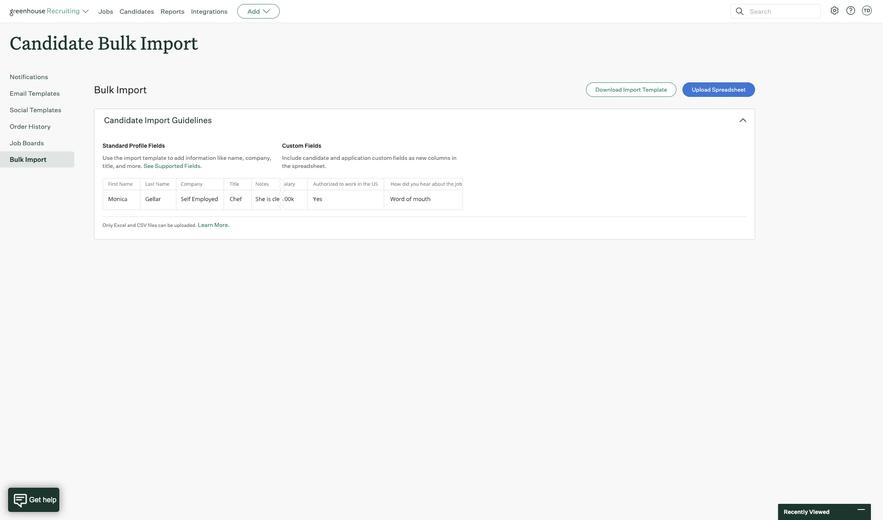 Task type: locate. For each thing, give the bounding box(es) containing it.
fields up candidate
[[305, 142, 321, 149]]

and inside only excel and csv files can be uploaded. learn more.
[[127, 222, 136, 228]]

1 vertical spatial bulk import
[[10, 156, 47, 164]]

email
[[10, 89, 27, 97]]

order history
[[10, 122, 51, 130]]

td
[[864, 8, 871, 13]]

company,
[[246, 154, 271, 161]]

and inside use the import template to add information like name, company, title, and more.
[[116, 162, 126, 169]]

custom
[[282, 142, 304, 149]]

files
[[148, 222, 157, 228]]

order
[[10, 122, 27, 130]]

and for excel
[[127, 222, 136, 228]]

standard profile fields
[[103, 142, 165, 149]]

templates for social templates
[[30, 106, 61, 114]]

use the import template to add information like name, company, title, and more.
[[103, 154, 271, 169]]

bulk import
[[94, 84, 147, 96], [10, 156, 47, 164]]

1 vertical spatial templates
[[30, 106, 61, 114]]

0 horizontal spatial candidate
[[10, 31, 94, 55]]

import down the reports
[[140, 31, 198, 55]]

candidate for candidate bulk import
[[10, 31, 94, 55]]

templates down email templates link
[[30, 106, 61, 114]]

1 vertical spatial bulk
[[94, 84, 114, 96]]

candidate up standard
[[104, 115, 143, 125]]

bulk inside "bulk import" link
[[10, 156, 24, 164]]

greenhouse recruiting image
[[10, 6, 82, 16]]

custom fields
[[282, 142, 321, 149]]

0 vertical spatial and
[[330, 154, 340, 161]]

templates up social templates link
[[28, 89, 60, 97]]

email templates link
[[10, 89, 71, 98]]

0 vertical spatial candidate
[[10, 31, 94, 55]]

job
[[10, 139, 21, 147]]

the inside include candidate and application custom fields as new columns in the spreadsheet.
[[282, 162, 291, 169]]

bulk
[[98, 31, 136, 55], [94, 84, 114, 96], [10, 156, 24, 164]]

fields.
[[184, 162, 202, 169]]

spreadsheet.
[[292, 162, 327, 169]]

and right title,
[[116, 162, 126, 169]]

import left template at right top
[[624, 86, 641, 93]]

spreadsheet
[[712, 86, 746, 93]]

import
[[140, 31, 198, 55], [116, 84, 147, 96], [624, 86, 641, 93], [145, 115, 170, 125], [25, 156, 47, 164]]

0 vertical spatial templates
[[28, 89, 60, 97]]

bulk import link
[[10, 155, 71, 164]]

candidate
[[10, 31, 94, 55], [104, 115, 143, 125]]

0 horizontal spatial the
[[114, 154, 123, 161]]

2 horizontal spatial and
[[330, 154, 340, 161]]

only excel and csv files can be uploaded. learn more.
[[103, 221, 230, 228]]

the down include
[[282, 162, 291, 169]]

see supported fields.
[[144, 162, 202, 169]]

1 horizontal spatial and
[[127, 222, 136, 228]]

the
[[114, 154, 123, 161], [282, 162, 291, 169]]

fields
[[148, 142, 165, 149], [305, 142, 321, 149]]

templates for email templates
[[28, 89, 60, 97]]

order history link
[[10, 122, 71, 131]]

more.
[[127, 162, 142, 169]]

candidates link
[[120, 7, 154, 15]]

add
[[248, 7, 260, 15]]

uploaded.
[[174, 222, 197, 228]]

import up 'candidate import guidelines'
[[116, 84, 147, 96]]

in
[[452, 154, 457, 161]]

and for candidate
[[330, 154, 340, 161]]

candidate down greenhouse recruiting image
[[10, 31, 94, 55]]

templates
[[28, 89, 60, 97], [30, 106, 61, 114]]

0 horizontal spatial and
[[116, 162, 126, 169]]

learn more. link
[[198, 221, 230, 228]]

guidelines
[[172, 115, 212, 125]]

notifications
[[10, 73, 48, 81]]

and inside include candidate and application custom fields as new columns in the spreadsheet.
[[330, 154, 340, 161]]

custom
[[372, 154, 392, 161]]

social templates link
[[10, 105, 71, 115]]

use
[[103, 154, 113, 161]]

be
[[167, 222, 173, 228]]

new
[[416, 154, 427, 161]]

name,
[[228, 154, 244, 161]]

0 vertical spatial bulk import
[[94, 84, 147, 96]]

to
[[168, 154, 173, 161]]

fields up template
[[148, 142, 165, 149]]

1 horizontal spatial the
[[282, 162, 291, 169]]

the right use
[[114, 154, 123, 161]]

like
[[217, 154, 227, 161]]

import up profile in the top of the page
[[145, 115, 170, 125]]

candidate
[[303, 154, 329, 161]]

jobs link
[[99, 7, 113, 15]]

boards
[[22, 139, 44, 147]]

0 vertical spatial the
[[114, 154, 123, 161]]

1 vertical spatial the
[[282, 162, 291, 169]]

1 vertical spatial candidate
[[104, 115, 143, 125]]

and
[[330, 154, 340, 161], [116, 162, 126, 169], [127, 222, 136, 228]]

2 vertical spatial bulk
[[10, 156, 24, 164]]

social
[[10, 106, 28, 114]]

1 horizontal spatial fields
[[305, 142, 321, 149]]

and right candidate
[[330, 154, 340, 161]]

1 vertical spatial and
[[116, 162, 126, 169]]

template
[[143, 154, 167, 161]]

csv
[[137, 222, 147, 228]]

supported
[[155, 162, 183, 169]]

download import template link
[[586, 82, 677, 97]]

2 vertical spatial and
[[127, 222, 136, 228]]

fields
[[393, 154, 408, 161]]

1 horizontal spatial candidate
[[104, 115, 143, 125]]

td button
[[861, 4, 874, 17]]

profile
[[129, 142, 147, 149]]

viewed
[[810, 508, 830, 515]]

0 horizontal spatial fields
[[148, 142, 165, 149]]

and left csv
[[127, 222, 136, 228]]



Task type: describe. For each thing, give the bounding box(es) containing it.
candidate bulk import
[[10, 31, 198, 55]]

include candidate and application custom fields as new columns in the spreadsheet.
[[282, 154, 457, 169]]

include
[[282, 154, 302, 161]]

the inside use the import template to add information like name, company, title, and more.
[[114, 154, 123, 161]]

standard
[[103, 142, 128, 149]]

notifications link
[[10, 72, 71, 82]]

more.
[[214, 221, 230, 228]]

candidates
[[120, 7, 154, 15]]

td button
[[862, 6, 872, 15]]

recently
[[784, 508, 808, 515]]

only
[[103, 222, 113, 228]]

upload spreadsheet
[[692, 86, 746, 93]]

integrations link
[[191, 7, 228, 15]]

import
[[124, 154, 142, 161]]

add button
[[237, 4, 280, 19]]

2 fields from the left
[[305, 142, 321, 149]]

candidate for candidate import guidelines
[[104, 115, 143, 125]]

reports
[[161, 7, 185, 15]]

add
[[174, 154, 184, 161]]

job boards link
[[10, 138, 71, 148]]

columns
[[428, 154, 451, 161]]

upload spreadsheet button
[[683, 82, 755, 97]]

import down boards
[[25, 156, 47, 164]]

candidate import guidelines
[[104, 115, 212, 125]]

see
[[144, 162, 154, 169]]

see supported fields. link
[[144, 162, 202, 169]]

1 horizontal spatial bulk import
[[94, 84, 147, 96]]

1 fields from the left
[[148, 142, 165, 149]]

upload
[[692, 86, 711, 93]]

template
[[643, 86, 668, 93]]

history
[[28, 122, 51, 130]]

learn
[[198, 221, 213, 228]]

recently viewed
[[784, 508, 830, 515]]

integrations
[[191, 7, 228, 15]]

information
[[186, 154, 216, 161]]

Search text field
[[748, 5, 814, 17]]

download
[[596, 86, 622, 93]]

0 vertical spatial bulk
[[98, 31, 136, 55]]

jobs
[[99, 7, 113, 15]]

application
[[342, 154, 371, 161]]

can
[[158, 222, 166, 228]]

as
[[409, 154, 415, 161]]

title,
[[103, 162, 115, 169]]

job boards
[[10, 139, 44, 147]]

configure image
[[830, 6, 840, 15]]

social templates
[[10, 106, 61, 114]]

reports link
[[161, 7, 185, 15]]

download import template
[[596, 86, 668, 93]]

0 horizontal spatial bulk import
[[10, 156, 47, 164]]

email templates
[[10, 89, 60, 97]]

excel
[[114, 222, 126, 228]]



Task type: vqa. For each thing, say whether or not it's contained in the screenshot.
Job
yes



